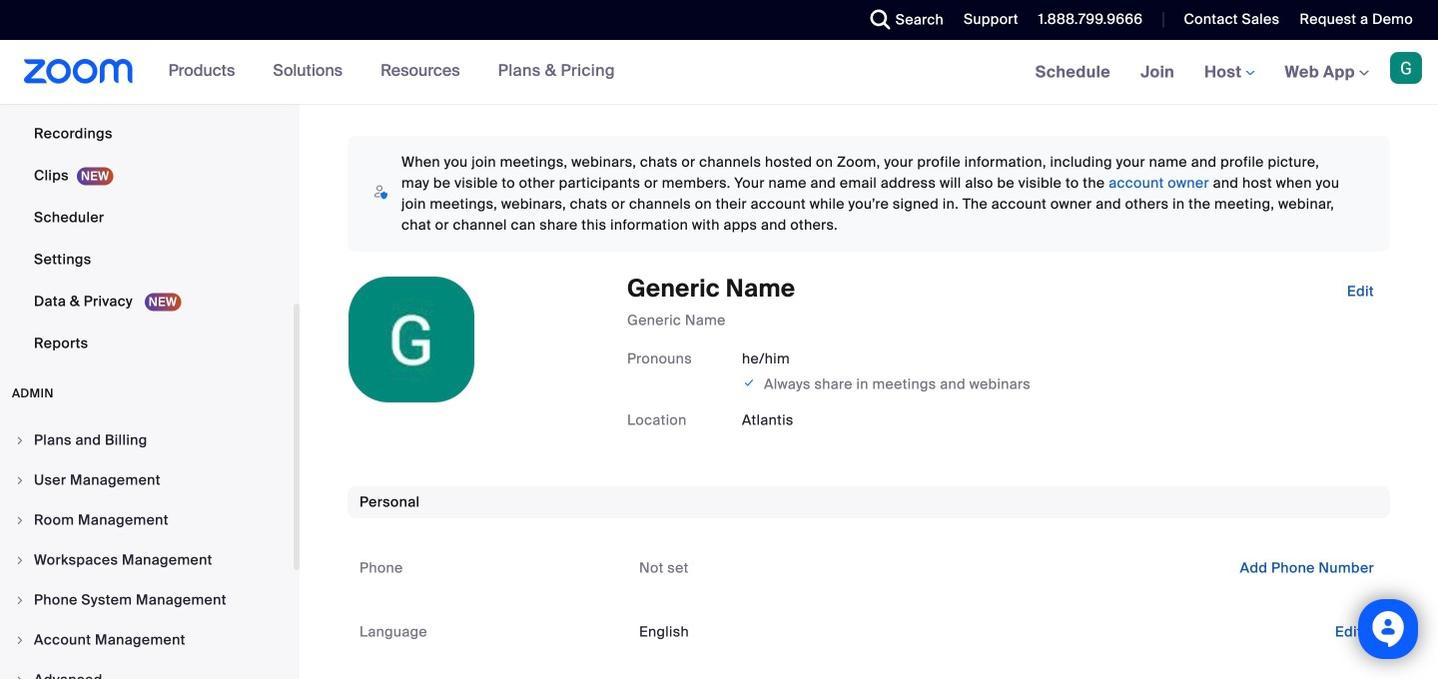 Task type: vqa. For each thing, say whether or not it's contained in the screenshot.
Profile picture
yes



Task type: locate. For each thing, give the bounding box(es) containing it.
0 vertical spatial right image
[[14, 474, 26, 486]]

zoom logo image
[[24, 59, 133, 84]]

6 menu item from the top
[[0, 621, 294, 659]]

1 vertical spatial right image
[[14, 514, 26, 526]]

menu item
[[0, 421, 294, 459], [0, 461, 294, 499], [0, 501, 294, 539], [0, 541, 294, 579], [0, 581, 294, 619], [0, 621, 294, 659], [0, 661, 294, 679]]

3 right image from the top
[[14, 594, 26, 606]]

right image for 3rd menu item from the bottom of the admin menu menu
[[14, 594, 26, 606]]

2 vertical spatial right image
[[14, 634, 26, 646]]

3 right image from the top
[[14, 634, 26, 646]]

user photo image
[[349, 277, 474, 402]]

3 menu item from the top
[[0, 501, 294, 539]]

right image
[[14, 434, 26, 446], [14, 554, 26, 566], [14, 594, 26, 606], [14, 674, 26, 679]]

admin menu menu
[[0, 421, 294, 679]]

product information navigation
[[153, 40, 630, 104]]

banner
[[0, 40, 1438, 105]]

4 menu item from the top
[[0, 541, 294, 579]]

4 right image from the top
[[14, 674, 26, 679]]

right image
[[14, 474, 26, 486], [14, 514, 26, 526], [14, 634, 26, 646]]

profile picture image
[[1390, 52, 1422, 84]]

2 right image from the top
[[14, 554, 26, 566]]

1 right image from the top
[[14, 434, 26, 446]]

personal menu menu
[[0, 0, 294, 366]]



Task type: describe. For each thing, give the bounding box(es) containing it.
checked image
[[742, 373, 756, 393]]

2 menu item from the top
[[0, 461, 294, 499]]

1 right image from the top
[[14, 474, 26, 486]]

meetings navigation
[[1020, 40, 1438, 105]]

1 menu item from the top
[[0, 421, 294, 459]]

5 menu item from the top
[[0, 581, 294, 619]]

7 menu item from the top
[[0, 661, 294, 679]]

2 right image from the top
[[14, 514, 26, 526]]

side navigation navigation
[[0, 0, 300, 679]]

right image for 4th menu item from the top
[[14, 554, 26, 566]]

right image for seventh menu item from the bottom
[[14, 434, 26, 446]]

right image for 7th menu item
[[14, 674, 26, 679]]



